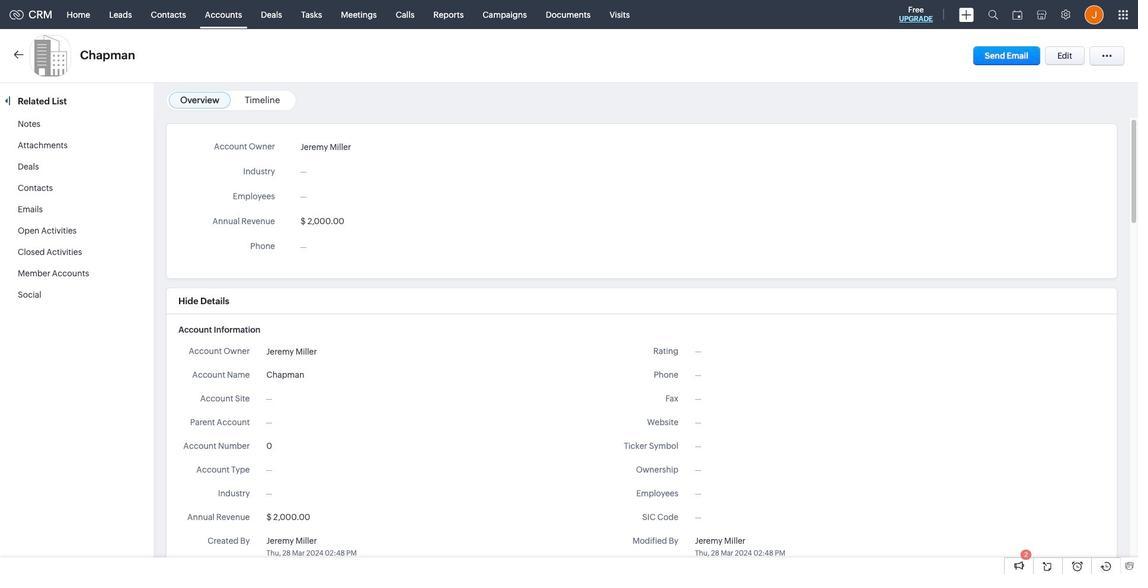 Task type: describe. For each thing, give the bounding box(es) containing it.
search image
[[989, 9, 999, 20]]

profile image
[[1085, 5, 1104, 24]]

logo image
[[9, 10, 24, 19]]

search element
[[982, 0, 1006, 29]]



Task type: vqa. For each thing, say whether or not it's contained in the screenshot.
Page
no



Task type: locate. For each thing, give the bounding box(es) containing it.
calendar image
[[1013, 10, 1023, 19]]

create menu image
[[960, 7, 975, 22]]

create menu element
[[953, 0, 982, 29]]

profile element
[[1078, 0, 1112, 29]]



